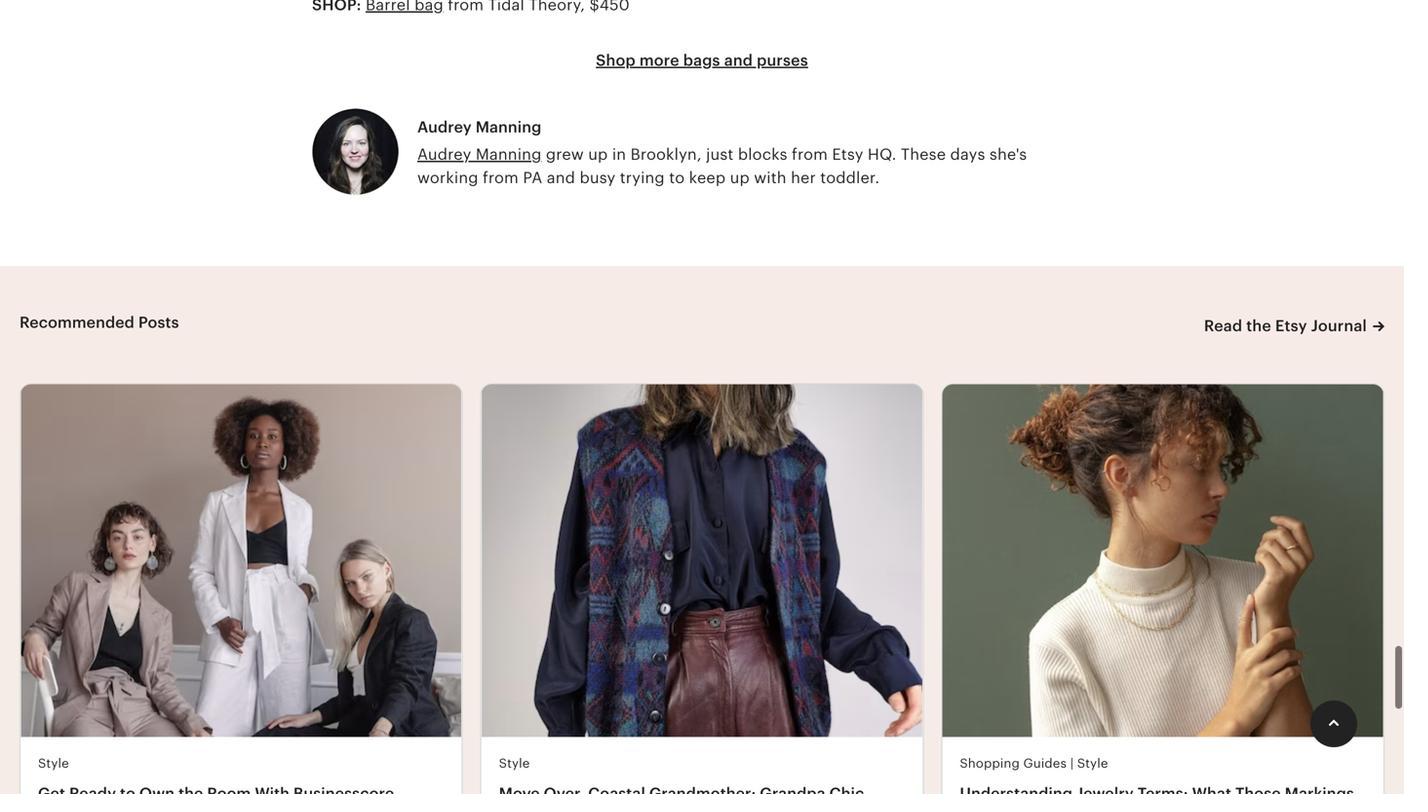 Task type: locate. For each thing, give the bounding box(es) containing it.
manning up pa
[[476, 146, 542, 164]]

0 vertical spatial manning
[[476, 119, 542, 136]]

1 vertical spatial audrey
[[417, 146, 471, 164]]

grew
[[546, 146, 584, 164]]

1 style from the left
[[38, 757, 69, 771]]

2 style from the left
[[499, 757, 530, 771]]

shopping guides
[[960, 757, 1067, 771]]

1 vertical spatial manning
[[476, 146, 542, 164]]

0 vertical spatial audrey manning
[[417, 119, 542, 136]]

etsy inside grew up in brooklyn, just blocks from etsy hq. these days she's working from pa and busy trying to keep up with her toddler.
[[832, 146, 864, 164]]

from up the her
[[792, 146, 828, 164]]

brooklyn,
[[631, 146, 702, 164]]

1 audrey from the top
[[417, 119, 472, 136]]

and right bags
[[724, 52, 753, 69]]

and inside grew up in brooklyn, just blocks from etsy hq. these days she's working from pa and busy trying to keep up with her toddler.
[[547, 169, 575, 187]]

audrey manning image image
[[312, 109, 400, 197]]

audrey manning up working
[[417, 146, 542, 164]]

1 vertical spatial and
[[547, 169, 575, 187]]

1 horizontal spatial and
[[724, 52, 753, 69]]

etsy up toddler.
[[832, 146, 864, 164]]

etsy right the
[[1276, 318, 1307, 335]]

0 vertical spatial audrey
[[417, 119, 472, 136]]

etsy
[[832, 146, 864, 164], [1276, 318, 1307, 335]]

audrey
[[417, 119, 472, 136], [417, 146, 471, 164]]

0 horizontal spatial etsy
[[832, 146, 864, 164]]

read
[[1204, 318, 1243, 335]]

style
[[38, 757, 69, 771], [499, 757, 530, 771], [1077, 757, 1108, 771]]

up left in
[[588, 146, 608, 164]]

read the etsy journal link
[[1204, 313, 1385, 340]]

from
[[792, 146, 828, 164], [483, 169, 519, 187]]

1 vertical spatial audrey manning
[[417, 146, 542, 164]]

up
[[588, 146, 608, 164], [730, 169, 750, 187]]

0 vertical spatial up
[[588, 146, 608, 164]]

audrey manning
[[417, 119, 542, 136], [417, 146, 542, 164]]

journal
[[1311, 318, 1367, 335]]

1 vertical spatial up
[[730, 169, 750, 187]]

0 horizontal spatial from
[[483, 169, 519, 187]]

pa
[[523, 169, 543, 187]]

keep
[[689, 169, 726, 187]]

1 vertical spatial from
[[483, 169, 519, 187]]

0 vertical spatial and
[[724, 52, 753, 69]]

0 vertical spatial etsy
[[832, 146, 864, 164]]

and down grew
[[547, 169, 575, 187]]

0 horizontal spatial up
[[588, 146, 608, 164]]

0 horizontal spatial style
[[38, 757, 69, 771]]

bags
[[683, 52, 720, 69]]

audrey up working
[[417, 146, 471, 164]]

shop more bags and purses
[[596, 52, 808, 69]]

busy
[[580, 169, 616, 187]]

manning up audrey manning link
[[476, 119, 542, 136]]

blocks
[[738, 146, 788, 164]]

1 horizontal spatial up
[[730, 169, 750, 187]]

audrey up audrey manning link
[[417, 119, 472, 136]]

from down audrey manning link
[[483, 169, 519, 187]]

and
[[724, 52, 753, 69], [547, 169, 575, 187]]

up left with
[[730, 169, 750, 187]]

1 vertical spatial etsy
[[1276, 318, 1307, 335]]

audrey manning up audrey manning link
[[417, 119, 542, 136]]

2 horizontal spatial style
[[1077, 757, 1108, 771]]

these
[[901, 146, 946, 164]]

2 audrey from the top
[[417, 146, 471, 164]]

1 horizontal spatial style
[[499, 757, 530, 771]]

manning
[[476, 119, 542, 136], [476, 146, 542, 164]]

just
[[706, 146, 734, 164]]

to
[[669, 169, 685, 187]]

shopping
[[960, 757, 1020, 771]]

0 vertical spatial from
[[792, 146, 828, 164]]

0 horizontal spatial and
[[547, 169, 575, 187]]

guides
[[1023, 757, 1067, 771]]



Task type: vqa. For each thing, say whether or not it's contained in the screenshot.
the "bags"
yes



Task type: describe. For each thing, give the bounding box(es) containing it.
her
[[791, 169, 816, 187]]

more
[[640, 52, 679, 69]]

working
[[417, 169, 478, 187]]

1 manning from the top
[[476, 119, 542, 136]]

read the etsy journal
[[1204, 318, 1367, 335]]

posts
[[138, 314, 179, 332]]

audrey manning link
[[417, 146, 542, 164]]

recommended posts link
[[20, 314, 179, 332]]

the
[[1247, 318, 1272, 335]]

1 horizontal spatial from
[[792, 146, 828, 164]]

recommended
[[20, 314, 135, 332]]

she's
[[990, 146, 1027, 164]]

trying
[[620, 169, 665, 187]]

hq.
[[868, 146, 897, 164]]

recommended posts
[[20, 314, 179, 332]]

with
[[754, 169, 787, 187]]

2 manning from the top
[[476, 146, 542, 164]]

purses
[[757, 52, 808, 69]]

2 audrey manning from the top
[[417, 146, 542, 164]]

1 audrey manning from the top
[[417, 119, 542, 136]]

in
[[612, 146, 626, 164]]

shop
[[596, 52, 636, 69]]

shop more bags and purses link
[[596, 52, 808, 69]]

3 style from the left
[[1077, 757, 1108, 771]]

days
[[950, 146, 986, 164]]

grew up in brooklyn, just blocks from etsy hq. these days she's working from pa and busy trying to keep up with her toddler.
[[417, 146, 1027, 187]]

toddler.
[[820, 169, 880, 187]]

1 horizontal spatial etsy
[[1276, 318, 1307, 335]]



